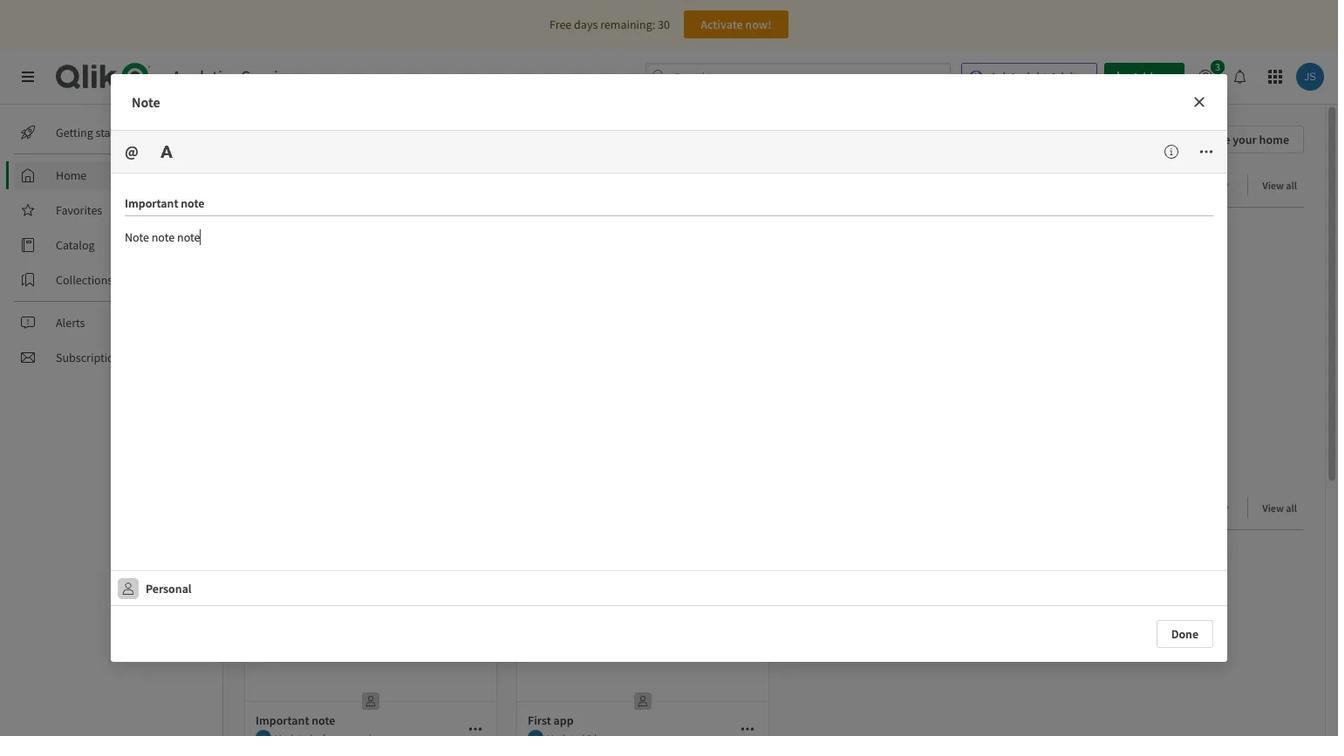 Task type: vqa. For each thing, say whether or not it's contained in the screenshot.
Subscriptions 'link'
yes



Task type: locate. For each thing, give the bounding box(es) containing it.
2 view from the top
[[1263, 502, 1285, 515]]

note down favorites link
[[125, 230, 149, 245]]

personal element inside first app link
[[629, 688, 657, 716]]

note up the getting started link
[[132, 93, 160, 111]]

home up favorites
[[56, 168, 87, 183]]

0 horizontal spatial note
[[152, 230, 175, 245]]

note inside home main content
[[312, 713, 336, 729]]

0 vertical spatial home
[[244, 126, 298, 153]]

view all link
[[1263, 174, 1305, 196], [1263, 497, 1305, 518]]

favorites link
[[14, 196, 209, 224]]

Search text field
[[674, 63, 952, 91]]

collections link
[[14, 266, 209, 294]]

personal
[[146, 581, 192, 597]]

note
[[152, 230, 175, 245], [177, 230, 200, 245], [312, 713, 336, 729]]

1 vertical spatial view all
[[1263, 502, 1298, 515]]

Note Body text field
[[125, 216, 1214, 500]]

personal element
[[357, 688, 385, 716], [629, 688, 657, 716]]

activate now! link
[[684, 10, 789, 38]]

customize
[[1176, 132, 1231, 148]]

getting started link
[[14, 119, 209, 147]]

home inside home link
[[56, 168, 87, 183]]

home down services
[[244, 126, 298, 153]]

close sidebar menu image
[[21, 70, 35, 84]]

1 vertical spatial view
[[1263, 502, 1285, 515]]

note
[[132, 93, 160, 111], [125, 230, 149, 245]]

personal element right important note
[[357, 688, 385, 716]]

0 vertical spatial view
[[1263, 179, 1285, 192]]

note note note
[[125, 230, 200, 245]]

Note title text field
[[125, 188, 1214, 216]]

analytics
[[172, 65, 238, 87]]

done
[[1172, 627, 1199, 642]]

personal element inside important note link
[[357, 688, 385, 716]]

advisor
[[1051, 69, 1090, 85]]

home link
[[14, 161, 209, 189]]

close image
[[1193, 95, 1207, 109]]

0 vertical spatial view all
[[1263, 179, 1298, 192]]

alerts
[[56, 315, 85, 331]]

activate
[[701, 17, 743, 32]]

view
[[1263, 179, 1285, 192], [1263, 502, 1285, 515]]

2 view all from the top
[[1263, 502, 1298, 515]]

all
[[1287, 179, 1298, 192], [1287, 502, 1298, 515]]

now!
[[746, 17, 772, 32]]

1 vertical spatial view all link
[[1263, 497, 1305, 518]]

catalog
[[56, 237, 95, 253]]

analytics services element
[[172, 65, 302, 87]]

insight
[[1012, 69, 1048, 85]]

note inside text box
[[125, 230, 149, 245]]

0 vertical spatial view all link
[[1263, 174, 1305, 196]]

1 vertical spatial note
[[125, 230, 149, 245]]

0 vertical spatial all
[[1287, 179, 1298, 192]]

toggle formatting image
[[160, 145, 173, 159]]

getting started
[[56, 125, 132, 141]]

2 personal element from the left
[[629, 688, 657, 716]]

navigation pane element
[[0, 112, 223, 379]]

personal element right app
[[629, 688, 657, 716]]

view all
[[1263, 179, 1298, 192], [1263, 502, 1298, 515]]

first app
[[528, 713, 574, 729]]

30
[[658, 17, 670, 32]]

1 vertical spatial home
[[56, 168, 87, 183]]

1 vertical spatial all
[[1287, 502, 1298, 515]]

1 horizontal spatial home
[[244, 126, 298, 153]]

1 horizontal spatial personal element
[[629, 688, 657, 716]]

home
[[244, 126, 298, 153], [56, 168, 87, 183]]

home
[[1260, 132, 1290, 148]]

important note link
[[245, 545, 497, 737]]

0 vertical spatial note
[[132, 93, 160, 111]]

2 horizontal spatial note
[[312, 713, 336, 729]]

1 personal element from the left
[[357, 688, 385, 716]]

personal element for important note
[[357, 688, 385, 716]]

free
[[550, 17, 572, 32]]

0 horizontal spatial home
[[56, 168, 87, 183]]

first
[[528, 713, 551, 729]]

0 horizontal spatial personal element
[[357, 688, 385, 716]]

1 view from the top
[[1263, 179, 1285, 192]]

note for note note note
[[125, 230, 149, 245]]



Task type: describe. For each thing, give the bounding box(es) containing it.
1 view all link from the top
[[1263, 174, 1305, 196]]

customize your home
[[1176, 132, 1290, 148]]

analytics services
[[172, 65, 302, 87]]

free days remaining: 30
[[550, 17, 670, 32]]

1 all from the top
[[1287, 179, 1298, 192]]

note for important
[[312, 713, 336, 729]]

started
[[96, 125, 132, 141]]

note for note
[[132, 93, 160, 111]]

customize your home button
[[1144, 126, 1305, 154]]

catalog link
[[14, 231, 209, 259]]

favorites
[[56, 202, 102, 218]]

home inside home main content
[[244, 126, 298, 153]]

getting
[[56, 125, 93, 141]]

details image
[[1165, 145, 1179, 159]]

done button
[[1157, 621, 1214, 649]]

@
[[125, 141, 139, 161]]

searchbar element
[[646, 63, 952, 91]]

subscriptions link
[[14, 344, 209, 372]]

personal element for first app
[[629, 688, 657, 716]]

services
[[241, 65, 302, 87]]

1 horizontal spatial note
[[177, 230, 200, 245]]

ask insight advisor
[[991, 69, 1090, 85]]

qlik sense group
[[238, 215, 511, 478]]

1 view all from the top
[[1263, 179, 1298, 192]]

2 all from the top
[[1287, 502, 1298, 515]]

days
[[574, 17, 598, 32]]

important note
[[256, 713, 336, 729]]

home main content
[[216, 105, 1339, 737]]

first app link
[[518, 545, 769, 737]]

remaining:
[[601, 17, 656, 32]]

activate now!
[[701, 17, 772, 32]]

alerts link
[[14, 309, 209, 337]]

important
[[256, 713, 309, 729]]

subscriptions
[[56, 350, 126, 366]]

your
[[1234, 132, 1258, 148]]

ask
[[991, 69, 1010, 85]]

@ button
[[118, 138, 146, 166]]

app
[[554, 713, 574, 729]]

collections
[[56, 272, 113, 288]]

note for note
[[152, 230, 175, 245]]

ask insight advisor button
[[962, 63, 1098, 91]]

note dialog
[[111, 74, 1228, 662]]

2 view all link from the top
[[1263, 497, 1305, 518]]



